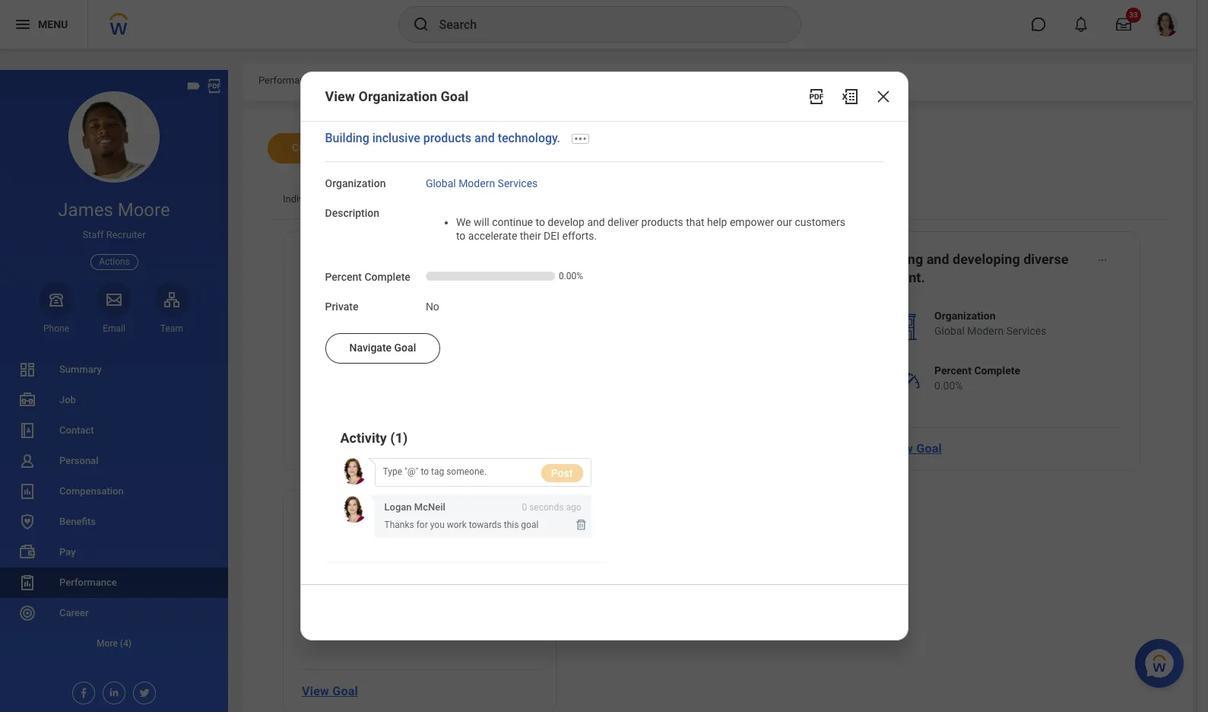 Task type: vqa. For each thing, say whether or not it's contained in the screenshot.
2nd the 5-Year, Annually link from the bottom of the page
no



Task type: describe. For each thing, give the bounding box(es) containing it.
summary
[[59, 364, 102, 375]]

pay link
[[0, 537, 228, 568]]

develop
[[548, 216, 585, 228]]

search image
[[412, 15, 430, 33]]

create goal for worker
[[292, 142, 401, 154]]

performance image
[[18, 574, 37, 592]]

individual
[[283, 193, 325, 205]]

modern inside dialog
[[459, 177, 495, 189]]

personal
[[59, 455, 99, 466]]

building inclusive products and technology. for building inclusive products and technology. link
[[325, 131, 561, 146]]

view organization goal
[[325, 88, 469, 104]]

Process Comment text field
[[383, 458, 534, 486]]

help
[[708, 216, 728, 228]]

compensation image
[[18, 482, 37, 501]]

benefits link
[[0, 507, 228, 537]]

pay image
[[18, 543, 37, 561]]

hiring and developing diverse talent. element
[[886, 250, 1086, 290]]

description
[[325, 207, 380, 219]]

job link
[[0, 385, 228, 415]]

modern for building inclusive products and technology.
[[384, 325, 420, 337]]

goals for individual goals
[[328, 193, 353, 205]]

global modern services element for developing
[[935, 323, 1047, 339]]

organization up continue
[[480, 193, 536, 205]]

actions
[[99, 256, 130, 267]]

logan mcneil
[[385, 501, 446, 512]]

team
[[161, 323, 183, 334]]

0.00% element
[[935, 378, 1021, 393]]

tab list containing individual goals
[[268, 183, 1169, 219]]

email button
[[97, 282, 132, 335]]

complete inside percent complete 0.00%
[[975, 364, 1021, 377]]

global modern services element for products
[[351, 323, 463, 339]]

technology. for building inclusive products and technology. element on the top of page
[[302, 269, 373, 285]]

will
[[474, 216, 490, 228]]

this
[[504, 520, 519, 530]]

x image
[[875, 87, 893, 106]]

organization global modern services for products
[[351, 310, 463, 337]]

worker
[[367, 142, 401, 154]]

linkedin image
[[103, 682, 120, 698]]

personal link
[[0, 446, 228, 476]]

pdf image
[[808, 87, 826, 106]]

we
[[456, 216, 471, 228]]

related actions image
[[1098, 255, 1109, 265]]

communities.
[[417, 509, 501, 525]]

contact
[[59, 425, 94, 436]]

diverse
[[1024, 251, 1069, 267]]

goal for navigate goal button
[[395, 341, 416, 353]]

you
[[430, 520, 445, 530]]

dei
[[544, 230, 560, 242]]

mail image
[[105, 290, 123, 309]]

strengthening our communities.
[[302, 509, 501, 525]]

1 vertical spatial to
[[456, 230, 466, 242]]

for inside button
[[351, 142, 364, 154]]

list containing summary
[[0, 355, 228, 659]]

no
[[426, 300, 440, 313]]

performance link
[[0, 568, 228, 598]]

percent complete 0.00%
[[935, 364, 1021, 392]]

view goal for technology.
[[302, 441, 358, 455]]

thanks for you work towards this goal
[[385, 520, 539, 530]]

technology. for building inclusive products and technology. link
[[498, 131, 561, 146]]

inbox large image
[[1117, 17, 1132, 32]]

products for building inclusive products and technology. element on the top of page
[[414, 251, 468, 267]]

seconds
[[530, 502, 564, 512]]

view printable version (pdf) image
[[206, 78, 223, 94]]

career link
[[0, 598, 228, 628]]

view team image
[[163, 290, 181, 309]]

job
[[59, 394, 76, 406]]

organization down thanks
[[351, 552, 412, 565]]

trash image
[[575, 518, 588, 531]]

their
[[520, 230, 541, 242]]

profile logan mcneil element
[[1146, 8, 1188, 41]]

navigate
[[350, 341, 392, 353]]

view goal button for talent.
[[880, 433, 949, 463]]

compensation link
[[0, 476, 228, 507]]

towards
[[469, 520, 502, 530]]

create goal for worker button
[[268, 133, 425, 164]]

complete inside dialog
[[365, 271, 411, 283]]

staff recruiter
[[82, 229, 146, 241]]

customers
[[795, 216, 846, 228]]

team link
[[154, 282, 189, 335]]

employee's photo (logan mcneil) image
[[340, 496, 367, 522]]

strengthening
[[302, 509, 389, 525]]

goal for view goal "button" related to technology.
[[333, 441, 358, 455]]

our inside description we will continue to develop and deliver products that help empower our customers to accelerate their dei efforts.
[[777, 216, 793, 228]]

compensation
[[59, 485, 124, 497]]

twitter image
[[134, 682, 151, 699]]

actions button
[[91, 254, 138, 270]]

view for hiring and developing diverse talent.
[[886, 441, 914, 455]]

0.00% inside percent complete 0.00%
[[935, 380, 964, 392]]

activity (1)
[[340, 430, 408, 446]]

performance for performance reviews
[[259, 75, 316, 86]]

ago
[[566, 502, 582, 512]]

products for building inclusive products and technology. link
[[424, 131, 472, 146]]

services for hiring and developing diverse talent.
[[1007, 325, 1047, 337]]

staff
[[82, 229, 104, 241]]

services for building inclusive products and technology.
[[423, 325, 463, 337]]

global modern services link
[[426, 174, 538, 189]]

and inside hiring and developing diverse talent.
[[927, 251, 950, 267]]

contact link
[[0, 415, 228, 446]]

inclusive for building inclusive products and technology. element on the top of page
[[356, 251, 411, 267]]

complete down navigate goal button
[[391, 364, 437, 377]]

efforts.
[[563, 230, 597, 242]]

phone button
[[39, 282, 74, 335]]

global for hiring and developing diverse talent.
[[935, 325, 965, 337]]

tag image
[[186, 78, 202, 94]]

and up 'global modern services' link
[[475, 131, 495, 146]]

personal image
[[18, 452, 37, 470]]

dialog containing view organization goal
[[300, 72, 909, 641]]

talent.
[[886, 269, 926, 285]]

performance reviews tab list
[[243, 64, 1194, 100]]

employee photo image
[[340, 458, 367, 484]]

goals for organization goals
[[539, 193, 564, 205]]

hiring and developing diverse talent.
[[886, 251, 1069, 285]]



Task type: locate. For each thing, give the bounding box(es) containing it.
products inside description we will continue to develop and deliver products that help empower our customers to accelerate their dei efforts.
[[642, 216, 684, 228]]

1 horizontal spatial organization global modern services
[[935, 310, 1047, 337]]

view for strengthening our communities.
[[302, 684, 329, 698]]

0 horizontal spatial services
[[423, 325, 463, 337]]

navigate goal
[[350, 341, 416, 353]]

related actions image
[[512, 513, 523, 523]]

organization down hiring and developing diverse talent.
[[935, 310, 996, 322]]

for left you
[[417, 520, 428, 530]]

1 horizontal spatial technology.
[[498, 131, 561, 146]]

phone image
[[46, 290, 67, 309]]

services inside dialog
[[498, 177, 538, 189]]

goal for create goal for worker button
[[326, 142, 348, 154]]

empower
[[730, 216, 775, 228]]

recruiter
[[106, 229, 146, 241]]

inclusive down description
[[356, 251, 411, 267]]

facebook image
[[73, 682, 90, 699]]

percent inside dialog
[[325, 271, 362, 283]]

performance inside tab list
[[259, 75, 316, 86]]

contact image
[[18, 421, 37, 440]]

building right create
[[325, 131, 370, 146]]

0 horizontal spatial our
[[393, 509, 413, 525]]

modern up will
[[459, 177, 495, 189]]

building inside dialog
[[325, 131, 370, 146]]

organization global modern services down hiring and developing diverse talent. element
[[935, 310, 1047, 337]]

notifications large image
[[1074, 17, 1089, 32]]

goals up description
[[328, 193, 353, 205]]

percent complete down navigate goal button
[[351, 364, 437, 377]]

building inclusive products and technology. inside dialog
[[325, 131, 561, 146]]

view goal button for technology.
[[296, 433, 364, 463]]

0 horizontal spatial performance
[[59, 577, 117, 588]]

and
[[475, 131, 495, 146], [588, 216, 605, 228], [472, 251, 495, 267], [927, 251, 950, 267]]

goal
[[521, 520, 539, 530]]

goals up "develop" on the top
[[539, 193, 564, 205]]

organization global modern services for developing
[[935, 310, 1047, 337]]

1 horizontal spatial to
[[536, 216, 545, 228]]

global modern services element up percent complete 0.00%
[[935, 323, 1047, 339]]

0 seconds ago
[[522, 502, 582, 512]]

deliver
[[608, 216, 639, 228]]

benefits
[[59, 516, 96, 527]]

1 vertical spatial for
[[417, 520, 428, 530]]

0 vertical spatial 0.00%
[[559, 271, 584, 281]]

to
[[536, 216, 545, 228], [456, 230, 466, 242]]

individual goals
[[283, 193, 353, 205]]

0.00% inside the percent complete 'element'
[[559, 271, 584, 281]]

1 vertical spatial performance
[[59, 577, 117, 588]]

that
[[686, 216, 705, 228]]

0 vertical spatial building inclusive products and technology.
[[325, 131, 561, 146]]

2 horizontal spatial global
[[935, 325, 965, 337]]

mcneil
[[414, 501, 446, 512]]

0 horizontal spatial for
[[351, 142, 364, 154]]

(1)
[[391, 430, 408, 446]]

logan
[[385, 501, 412, 512]]

products left 'that'
[[642, 216, 684, 228]]

performance
[[259, 75, 316, 86], [59, 577, 117, 588]]

and down accelerate
[[472, 251, 495, 267]]

organization up the "navigate goal"
[[351, 310, 412, 322]]

percent complete inside dialog
[[325, 271, 411, 283]]

james moore
[[58, 199, 170, 221]]

list
[[0, 355, 228, 659]]

1 vertical spatial products
[[642, 216, 684, 228]]

0 horizontal spatial technology.
[[302, 269, 373, 285]]

tab list
[[268, 183, 1169, 219]]

for left worker
[[351, 142, 364, 154]]

0 vertical spatial to
[[536, 216, 545, 228]]

career
[[59, 607, 89, 619]]

building inclusive products and technology. link
[[325, 131, 561, 146]]

email james moore element
[[97, 322, 132, 335]]

and inside building inclusive products and technology. element
[[472, 251, 495, 267]]

0 horizontal spatial to
[[456, 230, 466, 242]]

and inside description we will continue to develop and deliver products that help empower our customers to accelerate their dei efforts.
[[588, 216, 605, 228]]

percent complete
[[325, 271, 411, 283], [351, 364, 437, 377]]

pay
[[59, 546, 76, 558]]

accelerate
[[468, 230, 518, 242]]

0 horizontal spatial 0.00%
[[559, 271, 584, 281]]

0 horizontal spatial organization global modern services
[[351, 310, 463, 337]]

global up percent complete 0.00%
[[935, 325, 965, 337]]

services
[[498, 177, 538, 189], [423, 325, 463, 337], [1007, 325, 1047, 337]]

1 goals from the left
[[328, 193, 353, 205]]

percent up 0.00% element
[[935, 364, 972, 377]]

create
[[292, 142, 323, 154]]

services up organization goals
[[498, 177, 538, 189]]

global up the navigate on the top left of page
[[351, 325, 381, 337]]

1 vertical spatial 0.00%
[[935, 380, 964, 392]]

2 vertical spatial products
[[414, 251, 468, 267]]

and right hiring
[[927, 251, 950, 267]]

0 horizontal spatial goals
[[328, 193, 353, 205]]

organization global modern services up the "navigate goal"
[[351, 310, 463, 337]]

complete
[[365, 271, 411, 283], [391, 364, 437, 377], [975, 364, 1021, 377]]

phone james moore element
[[39, 322, 74, 335]]

email
[[103, 323, 125, 334]]

career image
[[18, 604, 37, 622]]

work
[[447, 520, 467, 530]]

view for building inclusive products and technology.
[[302, 441, 329, 455]]

organization up description
[[325, 177, 386, 189]]

developing
[[953, 251, 1021, 267]]

0 horizontal spatial global modern services element
[[351, 323, 463, 339]]

reviews
[[318, 75, 355, 86]]

performance up career
[[59, 577, 117, 588]]

to up their
[[536, 216, 545, 228]]

navigate goal button
[[325, 333, 441, 363]]

1 organization global modern services from the left
[[351, 310, 463, 337]]

0
[[522, 502, 527, 512]]

excel image
[[841, 87, 859, 106]]

percent up private in the left top of the page
[[325, 271, 362, 283]]

organization goals
[[480, 193, 564, 205]]

technology.
[[498, 131, 561, 146], [302, 269, 373, 285]]

1 horizontal spatial performance
[[259, 75, 316, 86]]

view goal for talent.
[[886, 441, 943, 455]]

0 vertical spatial building
[[325, 131, 370, 146]]

goals
[[328, 193, 353, 205], [539, 193, 564, 205]]

2 horizontal spatial services
[[1007, 325, 1047, 337]]

moore
[[118, 199, 170, 221]]

continue
[[492, 216, 533, 228]]

building inclusive products and technology.
[[325, 131, 561, 146], [302, 251, 495, 285]]

our
[[777, 216, 793, 228], [393, 509, 413, 525]]

james
[[58, 199, 113, 221]]

1 horizontal spatial global modern services element
[[935, 323, 1047, 339]]

building inclusive products and technology. up 'global modern services' link
[[325, 131, 561, 146]]

building inside building inclusive products and technology. element
[[302, 251, 353, 267]]

global modern services
[[426, 177, 538, 189]]

summary image
[[18, 361, 37, 379]]

private
[[325, 300, 359, 313]]

2 organization global modern services from the left
[[935, 310, 1047, 337]]

our inside 'element'
[[393, 509, 413, 525]]

building inclusive products and technology. up private element
[[302, 251, 495, 285]]

global for building inclusive products and technology.
[[351, 325, 381, 337]]

1 horizontal spatial services
[[498, 177, 538, 189]]

summary link
[[0, 355, 228, 385]]

1 horizontal spatial modern
[[459, 177, 495, 189]]

building inclusive products and technology. for building inclusive products and technology. element on the top of page
[[302, 251, 495, 285]]

percent inside percent complete 0.00%
[[935, 364, 972, 377]]

building for building inclusive products and technology. link
[[325, 131, 370, 146]]

1 horizontal spatial for
[[417, 520, 428, 530]]

building for building inclusive products and technology. element on the top of page
[[302, 251, 353, 267]]

for
[[351, 142, 364, 154], [417, 520, 428, 530]]

0 horizontal spatial global
[[351, 325, 381, 337]]

goal
[[441, 88, 469, 104], [326, 142, 348, 154], [395, 341, 416, 353], [333, 441, 358, 455], [917, 441, 943, 455], [333, 684, 358, 698]]

phone
[[43, 323, 69, 334]]

2 goals from the left
[[539, 193, 564, 205]]

global down building inclusive products and technology. link
[[426, 177, 456, 189]]

0 vertical spatial performance
[[259, 75, 316, 86]]

performance reviews
[[259, 75, 355, 86]]

modern up the "navigate goal"
[[384, 325, 420, 337]]

inclusive
[[373, 131, 421, 146], [356, 251, 411, 267]]

1 vertical spatial our
[[393, 509, 413, 525]]

complete up the "navigate goal"
[[365, 271, 411, 283]]

0 vertical spatial for
[[351, 142, 364, 154]]

organization up worker
[[359, 88, 437, 104]]

strengthening our communities. element
[[302, 508, 501, 530]]

percent down the navigate on the top left of page
[[351, 364, 388, 377]]

1 vertical spatial technology.
[[302, 269, 373, 285]]

performance inside the navigation pane region
[[59, 577, 117, 588]]

job image
[[18, 391, 37, 409]]

technology. up private in the left top of the page
[[302, 269, 373, 285]]

technology. inside dialog
[[498, 131, 561, 146]]

1 horizontal spatial 0.00%
[[935, 380, 964, 392]]

organization
[[359, 88, 437, 104], [325, 177, 386, 189], [480, 193, 536, 205], [351, 310, 412, 322], [935, 310, 996, 322], [351, 552, 412, 565]]

for inside dialog
[[417, 520, 428, 530]]

view
[[325, 88, 355, 104], [302, 441, 329, 455], [886, 441, 914, 455], [302, 684, 329, 698]]

hiring
[[886, 251, 924, 267]]

modern up percent complete 0.00%
[[968, 325, 1004, 337]]

2 global modern services element from the left
[[935, 323, 1047, 339]]

1 vertical spatial percent complete
[[351, 364, 437, 377]]

building
[[325, 131, 370, 146], [302, 251, 353, 267]]

performance for performance
[[59, 577, 117, 588]]

1 vertical spatial building inclusive products and technology.
[[302, 251, 495, 285]]

1 vertical spatial inclusive
[[356, 251, 411, 267]]

services down no
[[423, 325, 463, 337]]

0 vertical spatial our
[[777, 216, 793, 228]]

global
[[426, 177, 456, 189], [351, 325, 381, 337], [935, 325, 965, 337]]

1 global modern services element from the left
[[351, 323, 463, 339]]

goal for view goal "button" corresponding to talent.
[[917, 441, 943, 455]]

modern for hiring and developing diverse talent.
[[968, 325, 1004, 337]]

dialog
[[300, 72, 909, 641]]

banner
[[0, 0, 1198, 49]]

global modern services element
[[351, 323, 463, 339], [935, 323, 1047, 339]]

1 horizontal spatial goals
[[539, 193, 564, 205]]

organization global modern services
[[351, 310, 463, 337], [935, 310, 1047, 337]]

0 vertical spatial products
[[424, 131, 472, 146]]

private element
[[426, 291, 440, 314]]

and up efforts.
[[588, 216, 605, 228]]

activity
[[340, 430, 387, 446]]

1 horizontal spatial global
[[426, 177, 456, 189]]

description we will continue to develop and deliver products that help empower our customers to accelerate their dei efforts.
[[325, 207, 849, 242]]

team james moore element
[[154, 322, 189, 335]]

products up 'global modern services' link
[[424, 131, 472, 146]]

2 horizontal spatial modern
[[968, 325, 1004, 337]]

1 vertical spatial building
[[302, 251, 353, 267]]

building up private in the left top of the page
[[302, 251, 353, 267]]

percent complete up private in the left top of the page
[[325, 271, 411, 283]]

benefits image
[[18, 513, 37, 531]]

navigation pane region
[[0, 70, 228, 712]]

to down we at the left top
[[456, 230, 466, 242]]

inclusive for building inclusive products and technology. link
[[373, 131, 421, 146]]

services up percent complete 0.00%
[[1007, 325, 1047, 337]]

building inclusive products and technology. element
[[302, 250, 502, 290]]

modern
[[459, 177, 495, 189], [384, 325, 420, 337], [968, 325, 1004, 337]]

inclusive down view organization goal
[[373, 131, 421, 146]]

thanks
[[385, 520, 414, 530]]

complete up 0.00% element
[[975, 364, 1021, 377]]

view goal button
[[296, 433, 364, 463], [880, 433, 949, 463], [296, 676, 364, 706]]

0 vertical spatial inclusive
[[373, 131, 421, 146]]

0 horizontal spatial modern
[[384, 325, 420, 337]]

performance left reviews
[[259, 75, 316, 86]]

0 vertical spatial percent complete
[[325, 271, 411, 283]]

technology. up organization goals
[[498, 131, 561, 146]]

technology. inside building inclusive products and technology.
[[302, 269, 373, 285]]

products down we at the left top
[[414, 251, 468, 267]]

0 vertical spatial technology.
[[498, 131, 561, 146]]

view goal
[[302, 441, 358, 455], [886, 441, 943, 455], [302, 684, 358, 698]]

1 horizontal spatial our
[[777, 216, 793, 228]]

global modern services element up the "navigate goal"
[[351, 323, 463, 339]]

percent complete element
[[426, 261, 593, 291]]



